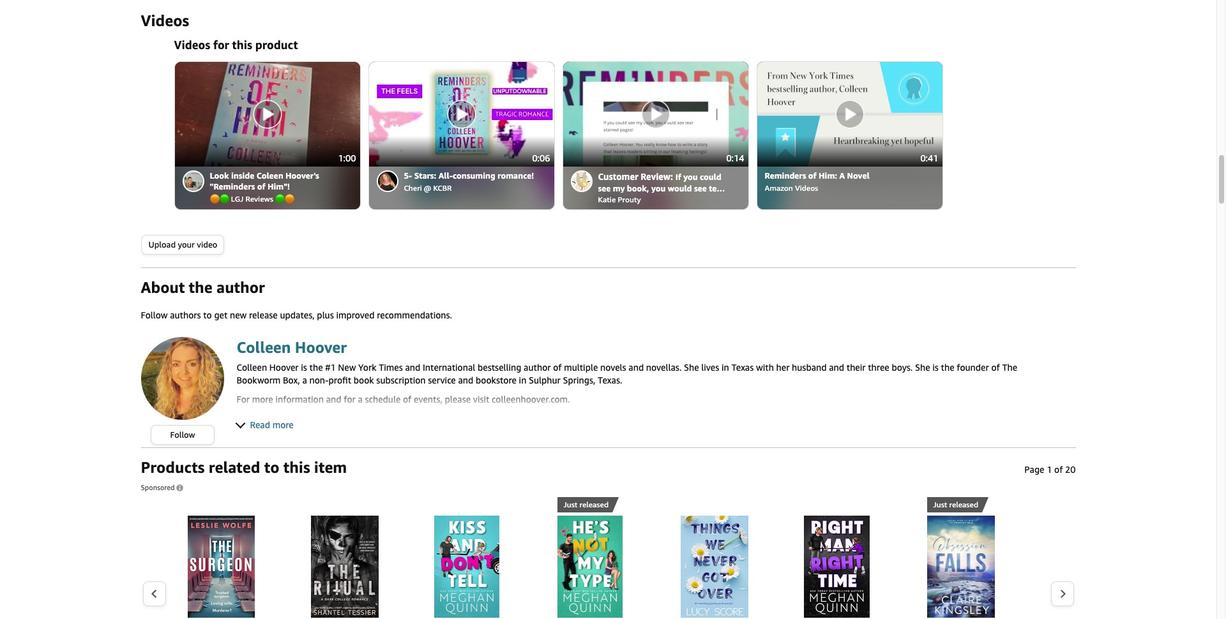 Task type: vqa. For each thing, say whether or not it's contained in the screenshot.
rightmost you
yes



Task type: locate. For each thing, give the bounding box(es) containing it.
0 horizontal spatial this
[[232, 38, 252, 52]]

of up the reviews
[[257, 181, 265, 192]]

and left the their
[[829, 362, 844, 373]]

to for related
[[264, 459, 279, 477]]

1 vertical spatial more
[[272, 420, 294, 431]]

1 vertical spatial for
[[344, 394, 356, 405]]

"reminders
[[210, 181, 255, 192]]

reminders of him: a novel amazon videos
[[765, 171, 870, 193]]

2 colleen from the top
[[237, 362, 267, 373]]

videos inside reminders of him: a novel amazon videos
[[795, 183, 818, 193]]

1 horizontal spatial this
[[283, 459, 310, 477]]

of left the the at the right of page
[[991, 362, 1000, 373]]

just released link for he's not my type image
[[557, 498, 619, 513]]

more right the read
[[272, 420, 294, 431]]

1 vertical spatial follow
[[170, 430, 195, 440]]

1 vertical spatial to
[[264, 459, 279, 477]]

previous image
[[150, 589, 157, 599]]

this left item on the left of page
[[283, 459, 310, 477]]

1 is from the left
[[301, 362, 307, 373]]

2 just released from the left
[[933, 500, 978, 510]]

colleen for colleen hoover is the #1 new york times and international bestselling author of multiple novels and novellas. she lives in texas with her husband and their three boys. she is the founder of the bookworm box, a non-profit book subscription service and bookstore in sulphur springs, texas.
[[237, 362, 267, 373]]

videos for videos
[[141, 12, 189, 29]]

1 horizontal spatial see
[[694, 183, 707, 194]]

katie prouty
[[598, 195, 641, 204]]

the up authors in the left bottom of the page
[[189, 279, 213, 296]]

0 vertical spatial follow
[[141, 310, 168, 321]]

get
[[214, 310, 228, 321]]

1 horizontal spatial to
[[264, 459, 279, 477]]

list
[[166, 498, 1050, 619]]

review:
[[641, 171, 673, 182]]

the
[[189, 279, 213, 296], [309, 362, 323, 373], [941, 362, 954, 373]]

see
[[598, 183, 611, 194], [694, 183, 707, 194]]

colleen down release
[[237, 339, 291, 356]]

service
[[428, 375, 456, 386]]

founder
[[957, 362, 989, 373]]

colleen up bookworm
[[237, 362, 267, 373]]

1 just released link from the left
[[557, 498, 619, 513]]

0:06 text field
[[528, 150, 554, 167]]

novels
[[600, 362, 626, 373]]

0 vertical spatial you
[[684, 172, 698, 182]]

released for the just released link associated with he's not my type image
[[580, 500, 609, 510]]

bookworm
[[237, 375, 281, 386]]

the ritual: a dark college romance image
[[311, 516, 379, 618]]

hoover up the box,
[[269, 362, 299, 373]]

she
[[684, 362, 699, 373], [915, 362, 930, 373]]

more for read
[[272, 420, 294, 431]]

1 just from the left
[[564, 500, 578, 510]]

of inside reminders of him: a novel amazon videos
[[808, 171, 817, 181]]

and down profit
[[326, 394, 341, 405]]

#1
[[325, 362, 336, 373]]

just released up obsession falls: a small-town romance image
[[933, 500, 978, 510]]

recommendations.
[[377, 310, 452, 321]]

this inside videos for this product 'list'
[[232, 38, 252, 52]]

and up subscription
[[405, 362, 420, 373]]

of left him:
[[808, 171, 817, 181]]

of inside look inside coleen hoover's "reminders of him"! 🟠🟢 lgj reviews 🟢🟠
[[257, 181, 265, 192]]

the up the non-
[[309, 362, 323, 373]]

0 vertical spatial to
[[203, 310, 212, 321]]

1 vertical spatial colleen
[[237, 362, 267, 373]]

colleen
[[237, 339, 291, 356], [237, 362, 267, 373]]

she right 'boys.'
[[915, 362, 930, 373]]

just released link up obsession falls: a small-town romance image
[[927, 498, 989, 513]]

@
[[424, 183, 431, 193]]

just released
[[564, 500, 609, 510], [933, 500, 978, 510]]

kcbr
[[433, 183, 452, 193]]

0 horizontal spatial for
[[213, 38, 229, 52]]

novel
[[847, 171, 870, 181]]

follow authors to get new release updates, plus improved recommendations.
[[141, 310, 452, 321]]

author
[[217, 279, 265, 296], [524, 362, 551, 373]]

list containing just released
[[166, 498, 1050, 619]]

bestselling
[[478, 362, 521, 373]]

1:00 text field
[[334, 150, 360, 167]]

1 vertical spatial author
[[524, 362, 551, 373]]

0 horizontal spatial see
[[598, 183, 611, 194]]

and up please
[[458, 375, 473, 386]]

0 vertical spatial a
[[302, 375, 307, 386]]

is down colleen hoover
[[301, 362, 307, 373]]

hoover inside colleen hoover is the #1 new york times and international bestselling author of multiple novels and novellas. she lives in texas with her husband and their three boys. she is the founder of the bookworm box, a non-profit book subscription service and bookstore in sulphur springs, texas.
[[269, 362, 299, 373]]

author up sulphur
[[524, 362, 551, 373]]

you down review: on the top of the page
[[651, 183, 666, 194]]

more inside 'button'
[[272, 420, 294, 431]]

5- stars:  all-consuming romance! cheri @ kcbr
[[404, 171, 534, 193]]

and right novels
[[629, 362, 644, 373]]

for
[[237, 394, 250, 405]]

read more
[[250, 420, 294, 431]]

times
[[379, 362, 403, 373]]

see up katie
[[598, 183, 611, 194]]

videos for this product
[[174, 38, 298, 52]]

hoover up #1
[[295, 339, 347, 356]]

1 horizontal spatial she
[[915, 362, 930, 373]]

1 horizontal spatial author
[[524, 362, 551, 373]]

0:14
[[726, 153, 744, 164]]

0 horizontal spatial she
[[684, 362, 699, 373]]

the left founder
[[941, 362, 954, 373]]

1 vertical spatial a
[[358, 394, 363, 405]]

2 just released link from the left
[[927, 498, 989, 513]]

events,
[[414, 394, 443, 405]]

kiss and don't tell image
[[434, 516, 499, 618]]

1 vertical spatial you
[[651, 183, 666, 194]]

more right for
[[252, 394, 273, 405]]

0 vertical spatial videos
[[141, 12, 189, 29]]

see down could
[[694, 183, 707, 194]]

this
[[232, 38, 252, 52], [283, 459, 310, 477]]

2 she from the left
[[915, 362, 930, 373]]

about the author
[[141, 279, 265, 296]]

to for authors
[[203, 310, 212, 321]]

with
[[756, 362, 774, 373]]

follow up products
[[170, 430, 195, 440]]

to right related at the left bottom of the page
[[264, 459, 279, 477]]

colleen hoover is the #1 new york times and international bestselling author of multiple novels and novellas. she lives in texas with her husband and their three boys. she is the founder of the bookworm box, a non-profit book subscription service and bookstore in sulphur springs, texas.
[[237, 362, 1017, 386]]

novellas.
[[646, 362, 682, 373]]

0 vertical spatial in
[[722, 362, 729, 373]]

please
[[445, 394, 471, 405]]

just released for the just released link for obsession falls: a small-town romance image
[[933, 500, 978, 510]]

this left product
[[232, 38, 252, 52]]

to
[[203, 310, 212, 321], [264, 459, 279, 477]]

upload your video
[[148, 240, 217, 250]]

0 horizontal spatial is
[[301, 362, 307, 373]]

just released link
[[557, 498, 619, 513], [927, 498, 989, 513]]

1 horizontal spatial just released
[[933, 500, 978, 510]]

1 just released from the left
[[564, 500, 609, 510]]

videos for videos for this product
[[174, 38, 210, 52]]

bookstore
[[476, 375, 517, 386]]

stars:
[[414, 171, 436, 181]]

inside
[[231, 171, 254, 181]]

2 released from the left
[[949, 500, 978, 510]]

colleen inside "colleen hoover" link
[[237, 339, 291, 356]]

0 horizontal spatial a
[[302, 375, 307, 386]]

follow inside "link"
[[170, 430, 195, 440]]

2 vertical spatial videos
[[795, 183, 818, 193]]

the surgeon: an utterly unputdownable and pulse-pounding psychological thriller packed with twists image
[[187, 516, 255, 618]]

1 horizontal spatial follow
[[170, 430, 195, 440]]

colleen hoover
[[237, 339, 347, 356]]

pages!
[[629, 194, 654, 204]]

1 horizontal spatial the
[[309, 362, 323, 373]]

a
[[302, 375, 307, 386], [358, 394, 363, 405]]

1 vertical spatial hoover
[[269, 362, 299, 373]]

0 vertical spatial this
[[232, 38, 252, 52]]

she left lives
[[684, 362, 699, 373]]

book,
[[627, 183, 649, 194]]

a right the box,
[[302, 375, 307, 386]]

1 horizontal spatial released
[[949, 500, 978, 510]]

a down the book
[[358, 394, 363, 405]]

just released link up he's not my type image
[[557, 498, 619, 513]]

for left product
[[213, 38, 229, 52]]

of right 1
[[1054, 464, 1063, 475]]

0 vertical spatial author
[[217, 279, 265, 296]]

follow down about
[[141, 310, 168, 321]]

just for he's not my type image
[[564, 500, 578, 510]]

1 vertical spatial videos
[[174, 38, 210, 52]]

him"!
[[268, 181, 290, 192]]

tear
[[709, 183, 725, 194]]

2 just from the left
[[933, 500, 947, 510]]

released up obsession falls: a small-town romance image
[[949, 500, 978, 510]]

for down profit
[[344, 394, 356, 405]]

if
[[675, 172, 681, 182]]

things we never got over (knockemout book 1) image
[[680, 516, 749, 618]]

him:
[[819, 171, 837, 181]]

colleen inside colleen hoover is the #1 new york times and international bestselling author of multiple novels and novellas. she lives in texas with her husband and their three boys. she is the founder of the bookworm box, a non-profit book subscription service and bookstore in sulphur springs, texas.
[[237, 362, 267, 373]]

just
[[564, 500, 578, 510], [933, 500, 947, 510]]

follow link
[[151, 426, 214, 445]]

of up sulphur
[[553, 362, 562, 373]]

a
[[839, 171, 845, 181]]

released up he's not my type image
[[580, 500, 609, 510]]

released
[[580, 500, 609, 510], [949, 500, 978, 510]]

you
[[684, 172, 698, 182], [651, 183, 666, 194]]

0 vertical spatial for
[[213, 38, 229, 52]]

in right lives
[[722, 362, 729, 373]]

0 vertical spatial hoover
[[295, 339, 347, 356]]

0 horizontal spatial in
[[519, 375, 526, 386]]

1 horizontal spatial just
[[933, 500, 947, 510]]

hoover for colleen hoover is the #1 new york times and international bestselling author of multiple novels and novellas. she lives in texas with her husband and their three boys. she is the founder of the bookworm box, a non-profit book subscription service and bookstore in sulphur springs, texas.
[[269, 362, 299, 373]]

0 horizontal spatial just released link
[[557, 498, 619, 513]]

1 colleen from the top
[[237, 339, 291, 356]]

0 horizontal spatial just
[[564, 500, 578, 510]]

prouty
[[618, 195, 641, 204]]

20
[[1065, 464, 1076, 475]]

just released for the just released link associated with he's not my type image
[[564, 500, 609, 510]]

0 horizontal spatial released
[[580, 500, 609, 510]]

follow
[[141, 310, 168, 321], [170, 430, 195, 440]]

0 horizontal spatial to
[[203, 310, 212, 321]]

1 released from the left
[[580, 500, 609, 510]]

profit
[[329, 375, 351, 386]]

reviews
[[246, 194, 273, 204]]

2 horizontal spatial the
[[941, 362, 954, 373]]

2 is from the left
[[933, 362, 939, 373]]

to left get
[[203, 310, 212, 321]]

0 horizontal spatial you
[[651, 183, 666, 194]]

0 horizontal spatial just released
[[564, 500, 609, 510]]

just released up he's not my type image
[[564, 500, 609, 510]]

1 horizontal spatial just released link
[[927, 498, 989, 513]]

you right the if
[[684, 172, 698, 182]]

1 horizontal spatial is
[[933, 362, 939, 373]]

in
[[722, 362, 729, 373], [519, 375, 526, 386]]

in up 'colleenhoover.com.'
[[519, 375, 526, 386]]

customer
[[598, 171, 638, 182]]

0 vertical spatial colleen
[[237, 339, 291, 356]]

1 horizontal spatial for
[[344, 394, 356, 405]]

is right 'boys.'
[[933, 362, 939, 373]]

hoover
[[295, 339, 347, 356], [269, 362, 299, 373]]

0 vertical spatial more
[[252, 394, 273, 405]]

colleenhoover.com.
[[492, 394, 570, 405]]

0 horizontal spatial follow
[[141, 310, 168, 321]]

author up new
[[217, 279, 265, 296]]



Task type: describe. For each thing, give the bounding box(es) containing it.
page 1 of 20
[[1025, 464, 1076, 475]]

5-
[[404, 171, 412, 181]]

video
[[197, 240, 217, 250]]

1 see from the left
[[598, 183, 611, 194]]

for more information and for a schedule of events, please visit colleenhoover.com.
[[237, 394, 570, 405]]

Cheri @ KCBR text field
[[404, 181, 535, 194]]

visit
[[473, 394, 489, 405]]

romance!
[[498, 171, 534, 181]]

products related to this item
[[141, 459, 347, 477]]

more for for
[[252, 394, 273, 405]]

multiple
[[564, 362, 598, 373]]

international
[[423, 362, 475, 373]]

stained
[[598, 194, 627, 204]]

just released link for obsession falls: a small-town romance image
[[927, 498, 989, 513]]

hoover's
[[285, 171, 319, 181]]

plus
[[317, 310, 334, 321]]

page
[[1025, 464, 1045, 475]]

1:00
[[338, 153, 356, 164]]

1 vertical spatial in
[[519, 375, 526, 386]]

0 horizontal spatial author
[[217, 279, 265, 296]]

for inside videos for this product 'list'
[[213, 38, 229, 52]]

information
[[276, 394, 324, 405]]

🟠🟢 LGJ Reviews 🟢🟠 text field
[[210, 192, 341, 205]]

read more button
[[235, 419, 294, 432]]

upload your video link
[[141, 236, 224, 254]]

look
[[210, 171, 229, 181]]

york
[[358, 362, 377, 373]]

new
[[338, 362, 356, 373]]

1 horizontal spatial you
[[684, 172, 698, 182]]

lgj
[[231, 194, 243, 204]]

videos for this product list
[[166, 37, 1050, 280]]

0:14 text field
[[723, 150, 748, 167]]

follow for follow
[[170, 430, 195, 440]]

1 horizontal spatial a
[[358, 394, 363, 405]]

video widget card image
[[563, 62, 748, 167]]

customer review:
[[598, 171, 675, 182]]

texas.
[[598, 375, 622, 386]]

product
[[255, 38, 298, 52]]

next image
[[1059, 589, 1066, 599]]

0:41
[[921, 153, 939, 164]]

box,
[[283, 375, 300, 386]]

related
[[209, 459, 260, 477]]

schedule
[[365, 394, 401, 405]]

hoover for colleen hoover
[[295, 339, 347, 356]]

released for the just released link for obsession falls: a small-town romance image
[[949, 500, 978, 510]]

0:41 text field
[[917, 150, 942, 167]]

three
[[868, 362, 889, 373]]

just for obsession falls: a small-town romance image
[[933, 500, 947, 510]]

0:06
[[532, 153, 550, 164]]

sulphur
[[529, 375, 561, 386]]

sponsored link
[[141, 476, 184, 494]]

1
[[1047, 464, 1052, 475]]

a inside colleen hoover is the #1 new york times and international bestselling author of multiple novels and novellas. she lives in texas with her husband and their three boys. she is the founder of the bookworm box, a non-profit book subscription service and bookstore in sulphur springs, texas.
[[302, 375, 307, 386]]

products
[[141, 459, 205, 477]]

colleen hoover link
[[237, 337, 1063, 358]]

obsession falls: a small-town romance image
[[927, 516, 995, 618]]

2 see from the left
[[694, 183, 707, 194]]

Katie Prouty text field
[[598, 193, 729, 205]]

all-
[[439, 171, 453, 181]]

updates,
[[280, 310, 315, 321]]

colleen for colleen hoover
[[237, 339, 291, 356]]

upload
[[148, 240, 176, 250]]

look inside coleen hoover's "reminders of him"! 🟠🟢 lgj reviews 🟢🟠
[[210, 171, 319, 204]]

subscription
[[376, 375, 426, 386]]

0 horizontal spatial the
[[189, 279, 213, 296]]

sponsored
[[141, 484, 177, 492]]

coleen
[[257, 171, 283, 181]]

cheri
[[404, 183, 422, 193]]

would
[[668, 183, 692, 194]]

springs,
[[563, 375, 596, 386]]

follow for follow authors to get new release updates, plus improved recommendations.
[[141, 310, 168, 321]]

husband
[[792, 362, 827, 373]]

draw image
[[235, 419, 245, 429]]

🟢🟠
[[275, 194, 294, 204]]

lives
[[701, 362, 719, 373]]

1 she from the left
[[684, 362, 699, 373]]

1 vertical spatial this
[[283, 459, 310, 477]]

katie
[[598, 195, 616, 204]]

Amazon Videos text field
[[765, 181, 935, 194]]

new
[[230, 310, 247, 321]]

if you could see my book, you would see tear stained pages!
[[598, 172, 725, 204]]

your
[[178, 240, 195, 250]]

author inside colleen hoover is the #1 new york times and international bestselling author of multiple novels and novellas. she lives in texas with her husband and their three boys. she is the founder of the bookworm box, a non-profit book subscription service and bookstore in sulphur springs, texas.
[[524, 362, 551, 373]]

1 horizontal spatial in
[[722, 362, 729, 373]]

her
[[776, 362, 790, 373]]

item
[[314, 459, 347, 477]]

consuming
[[453, 171, 495, 181]]

the
[[1002, 362, 1017, 373]]

authors
[[170, 310, 201, 321]]

🟠🟢
[[210, 194, 229, 204]]

amazon
[[765, 183, 793, 193]]

of down subscription
[[403, 394, 411, 405]]

non-
[[309, 375, 329, 386]]

their
[[847, 362, 866, 373]]

read
[[250, 420, 270, 431]]

book
[[354, 375, 374, 386]]

he's not my type image
[[557, 516, 623, 618]]

release
[[249, 310, 278, 321]]

reminders
[[765, 171, 806, 181]]

boys.
[[892, 362, 913, 373]]

my
[[613, 183, 625, 194]]

texas
[[732, 362, 754, 373]]

right man, right time image
[[804, 516, 870, 618]]



